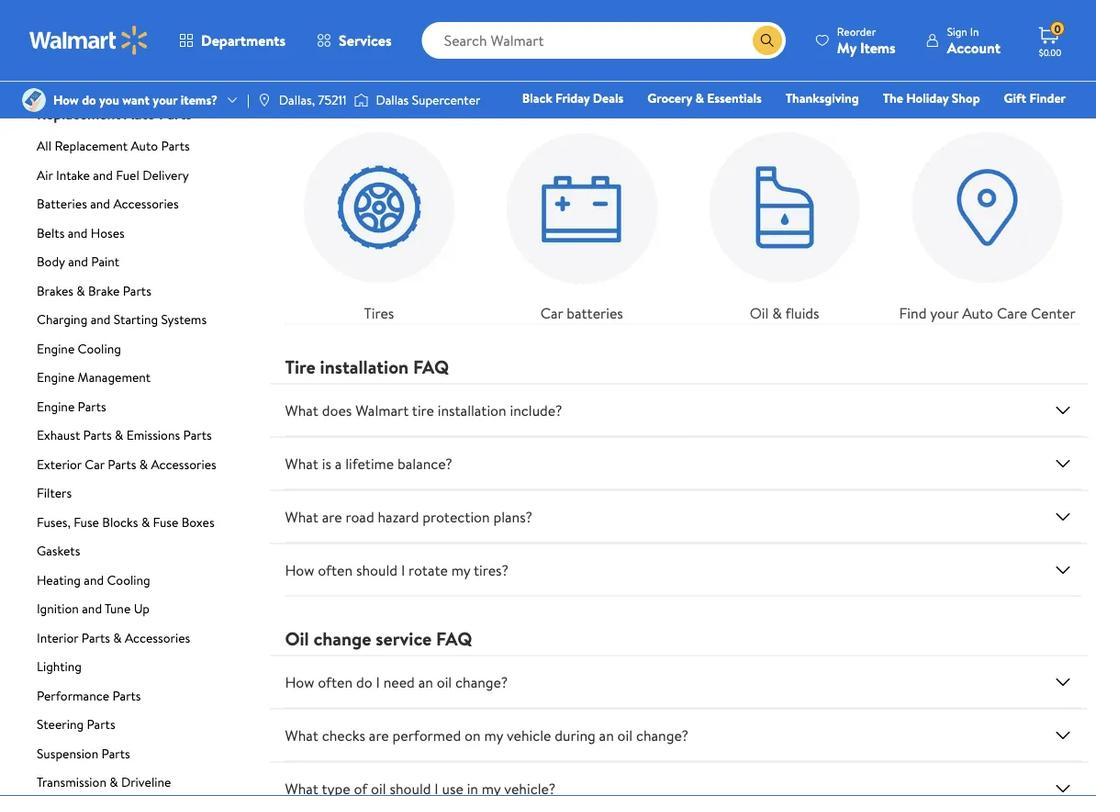 Task type: describe. For each thing, give the bounding box(es) containing it.
departments button
[[164, 18, 301, 62]]

parts down performance parts
[[87, 716, 115, 734]]

often for do
[[318, 672, 353, 692]]

gift finder electronics
[[571, 89, 1066, 133]]

0 horizontal spatial a
[[335, 453, 342, 474]]

want
[[122, 91, 150, 109]]

road
[[346, 507, 374, 527]]

one debit link
[[917, 114, 996, 134]]

lifetime
[[346, 453, 394, 474]]

accessories inside the interior parts & accessories link
[[125, 629, 190, 647]]

& up how do you want your items?
[[126, 51, 138, 76]]

the holiday shop
[[883, 89, 981, 107]]

toy
[[657, 115, 676, 133]]

what type of oil should i use in my vehicle? image
[[1053, 778, 1075, 796]]

and left fuel
[[93, 166, 113, 184]]

engine parts
[[37, 397, 106, 415]]

Search search field
[[422, 22, 786, 59]]

 image for dallas supercenter
[[354, 91, 369, 109]]

engine for engine parts
[[37, 397, 75, 415]]

home link
[[723, 114, 773, 134]]

dallas,
[[279, 91, 315, 109]]

accessories inside "exterior car parts & accessories" link
[[151, 455, 216, 473]]

black friday deals link
[[514, 88, 632, 108]]

friday
[[556, 89, 590, 107]]

what for what checks are performed on my vehicle during an oil change?
[[285, 725, 319, 746]]

brakes
[[37, 282, 73, 299]]

services for 1st see services link from the right
[[880, 24, 924, 42]]

engine management
[[37, 368, 151, 386]]

parts down the lighting link
[[112, 687, 141, 705]]

& down filters link
[[141, 513, 150, 531]]

interior parts & accessories link
[[37, 629, 256, 654]]

& inside list
[[773, 303, 782, 323]]

engine cooling link
[[37, 339, 256, 365]]

reorder
[[838, 23, 877, 39]]

what for what does walmart tire installation include?
[[285, 400, 319, 420]]

book a service
[[316, 24, 396, 42]]

body and paint link
[[37, 253, 256, 278]]

performance parts
[[37, 687, 141, 705]]

cooling inside the heating and cooling link
[[107, 571, 150, 589]]

car batteries
[[541, 303, 624, 323]]

0 vertical spatial are
[[322, 507, 342, 527]]

your inside list
[[931, 303, 959, 323]]

belts
[[37, 224, 65, 242]]

what checks are performed on my vehicle during an oil change? image
[[1053, 724, 1075, 746]]

& up the exterior car parts & accessories
[[115, 426, 123, 444]]

accessories up items?
[[143, 51, 236, 76]]

checks
[[322, 725, 366, 746]]

what are road hazard protection plans?
[[285, 507, 533, 527]]

find your auto care center link
[[894, 114, 1082, 324]]

1 horizontal spatial installation
[[438, 400, 507, 420]]

brake
[[88, 282, 120, 299]]

services
[[339, 30, 392, 51]]

and for cooling
[[84, 571, 104, 589]]

parts right emissions
[[183, 426, 212, 444]]

blocks
[[102, 513, 138, 531]]

gift
[[1005, 89, 1027, 107]]

black friday deals
[[523, 89, 624, 107]]

holiday
[[907, 89, 949, 107]]

hoses
[[91, 224, 125, 242]]

air intake and fuel delivery link
[[37, 166, 256, 191]]

deals
[[593, 89, 624, 107]]

all replacement auto parts
[[37, 137, 190, 155]]

sign
[[948, 23, 968, 39]]

1 horizontal spatial an
[[599, 725, 614, 746]]

list containing book a service
[[278, 0, 1089, 61]]

engine cooling
[[37, 339, 121, 357]]

how do you want your items?
[[53, 91, 218, 109]]

exterior
[[37, 455, 82, 473]]

Walmart Site-Wide search field
[[422, 22, 786, 59]]

what checks are performed on my vehicle during an oil change?
[[285, 725, 689, 746]]

fuses,
[[37, 513, 71, 531]]

walmart+
[[1012, 115, 1066, 133]]

lighting
[[37, 658, 82, 676]]

body
[[37, 253, 65, 271]]

batteries and accessories link
[[37, 195, 256, 220]]

charging
[[37, 311, 88, 328]]

what does walmart tire installation include? image
[[1053, 399, 1075, 421]]

debit
[[956, 115, 988, 133]]

exterior car parts & accessories link
[[37, 455, 256, 480]]

fuses, fuse blocks & fuse boxes link
[[37, 513, 256, 538]]

balance?
[[398, 453, 453, 474]]

walmart+ link
[[1003, 114, 1075, 134]]

batteries
[[37, 195, 87, 213]]

dallas, 75211
[[279, 91, 347, 109]]

engine for engine cooling
[[37, 339, 75, 357]]

batteries
[[567, 303, 624, 323]]

thanksgiving
[[786, 89, 860, 107]]

one
[[926, 115, 953, 133]]

oil for oil & fluids
[[750, 303, 769, 323]]

2 see services from the left
[[857, 24, 924, 42]]

electronics
[[571, 115, 633, 133]]

air intake and fuel delivery
[[37, 166, 189, 184]]

walmart
[[356, 400, 409, 420]]

cooling inside engine cooling link
[[78, 339, 121, 357]]

registry
[[855, 115, 902, 133]]

what are road hazard protection plans? image
[[1053, 506, 1075, 528]]

filters
[[37, 484, 72, 502]]

auto up "replacement auto parts"
[[37, 51, 76, 76]]

& right grocery
[[696, 89, 704, 107]]

1 vertical spatial oil
[[618, 725, 633, 746]]

often for should
[[318, 560, 353, 580]]

include?
[[510, 400, 563, 420]]

center
[[1031, 303, 1076, 323]]

should
[[356, 560, 398, 580]]

oil for oil change service faq
[[285, 626, 309, 652]]

how for how often do i need an oil change?
[[285, 672, 315, 692]]

parts down ignition and tune up at the bottom of the page
[[82, 629, 110, 647]]

my for vehicle
[[484, 725, 503, 746]]

1 vertical spatial faq
[[436, 626, 473, 652]]

the
[[883, 89, 904, 107]]

does
[[322, 400, 352, 420]]

charging and starting systems link
[[37, 311, 256, 336]]

emissions
[[127, 426, 180, 444]]

starting
[[114, 311, 158, 328]]

parts up delivery
[[161, 137, 190, 155]]

services for first see services link from the left
[[609, 24, 654, 42]]

electronics link
[[562, 114, 641, 134]]

exhaust parts & emissions parts link
[[37, 426, 256, 452]]

brakes & brake parts link
[[37, 282, 256, 307]]

0 horizontal spatial oil
[[437, 672, 452, 692]]

& down 'exhaust parts & emissions parts' link
[[139, 455, 148, 473]]

auto inside list
[[963, 303, 994, 323]]

2 fuse from the left
[[153, 513, 179, 531]]

i for rotate
[[401, 560, 405, 580]]

suspension parts
[[37, 745, 130, 762]]

performance parts link
[[37, 687, 256, 712]]

oil change service faq
[[285, 626, 473, 652]]

reorder my items
[[838, 23, 896, 57]]

2 horizontal spatial shop
[[952, 89, 981, 107]]

boxes
[[182, 513, 215, 531]]

what for what are road hazard protection plans?
[[285, 507, 319, 527]]

supercenter
[[412, 91, 481, 109]]



Task type: vqa. For each thing, say whether or not it's contained in the screenshot.
Grab n Go
no



Task type: locate. For each thing, give the bounding box(es) containing it.
 image
[[257, 93, 272, 107]]

2 services from the left
[[880, 24, 924, 42]]

a right is
[[335, 453, 342, 474]]

engine up exhaust
[[37, 397, 75, 415]]

your right find
[[931, 303, 959, 323]]

1 horizontal spatial see services link
[[826, 0, 1082, 47]]

& left brake
[[77, 282, 85, 299]]

tire installation faq
[[285, 354, 449, 380]]

replacement auto parts button
[[37, 90, 256, 137]]

fuse down filters link
[[153, 513, 179, 531]]

cooling down gaskets link
[[107, 571, 150, 589]]

service for a
[[356, 24, 396, 42]]

 image right by
[[354, 91, 369, 109]]

how for how do you want your items?
[[53, 91, 79, 109]]

& down 'tune'
[[113, 629, 122, 647]]

an right need at the left bottom of page
[[419, 672, 433, 692]]

fuses, fuse blocks & fuse boxes
[[37, 513, 215, 531]]

do left need at the left bottom of page
[[356, 672, 373, 692]]

list
[[278, 0, 1089, 61], [278, 99, 1089, 324]]

1 vertical spatial replacement
[[55, 137, 128, 155]]

0 horizontal spatial car
[[85, 455, 105, 473]]

how for how often should i rotate my tires?
[[285, 560, 315, 580]]

1 vertical spatial a
[[335, 453, 342, 474]]

services right reorder
[[880, 24, 924, 42]]

0 horizontal spatial my
[[452, 560, 471, 580]]

i left need at the left bottom of page
[[376, 672, 380, 692]]

 image
[[22, 88, 46, 112], [354, 91, 369, 109]]

0 vertical spatial list
[[278, 0, 1089, 61]]

cooling up engine management
[[78, 339, 121, 357]]

often down change at the left of page
[[318, 672, 353, 692]]

0 horizontal spatial shop
[[285, 75, 326, 100]]

auto parts & accessories
[[37, 51, 236, 76]]

i left 'rotate'
[[401, 560, 405, 580]]

often
[[318, 560, 353, 580], [318, 672, 353, 692]]

1 horizontal spatial fuse
[[153, 513, 179, 531]]

and up hoses
[[90, 195, 110, 213]]

1 vertical spatial an
[[599, 725, 614, 746]]

your right the want
[[153, 91, 178, 109]]

see for first see services link from the left
[[586, 24, 606, 42]]

tires link
[[285, 114, 473, 324]]

0 vertical spatial often
[[318, 560, 353, 580]]

see services up the
[[857, 24, 924, 42]]

installation right "tire"
[[438, 400, 507, 420]]

what left is
[[285, 453, 319, 474]]

installation up walmart
[[320, 354, 409, 380]]

and
[[93, 166, 113, 184], [90, 195, 110, 213], [68, 224, 88, 242], [68, 253, 88, 271], [91, 311, 111, 328], [84, 571, 104, 589], [82, 600, 102, 618]]

accessories down air intake and fuel delivery link
[[113, 195, 179, 213]]

account
[[948, 37, 1001, 57]]

shop left by
[[285, 75, 326, 100]]

departments
[[201, 30, 286, 51]]

1 horizontal spatial a
[[347, 24, 353, 42]]

shop up debit
[[952, 89, 981, 107]]

1 list from the top
[[278, 0, 1089, 61]]

shop by category
[[285, 75, 424, 100]]

2 what from the top
[[285, 453, 319, 474]]

car inside list
[[541, 303, 563, 323]]

2 vertical spatial how
[[285, 672, 315, 692]]

1 what from the top
[[285, 400, 319, 420]]

heating and cooling link
[[37, 571, 256, 596]]

body and paint
[[37, 253, 119, 271]]

gaskets link
[[37, 542, 256, 567]]

see for 1st see services link from the right
[[857, 24, 877, 42]]

1 vertical spatial oil
[[285, 626, 309, 652]]

fuse right fuses,
[[74, 513, 99, 531]]

0 horizontal spatial services
[[609, 24, 654, 42]]

accessories inside the batteries and accessories 'link'
[[113, 195, 179, 213]]

systems
[[161, 311, 207, 328]]

dallas
[[376, 91, 409, 109]]

1 vertical spatial your
[[931, 303, 959, 323]]

what for what is a lifetime balance?
[[285, 453, 319, 474]]

how
[[53, 91, 79, 109], [285, 560, 315, 580], [285, 672, 315, 692]]

0 vertical spatial cooling
[[78, 339, 121, 357]]

replacement up intake
[[55, 137, 128, 155]]

1 vertical spatial do
[[356, 672, 373, 692]]

your
[[153, 91, 178, 109], [931, 303, 959, 323]]

 image for how do you want your items?
[[22, 88, 46, 112]]

1 vertical spatial list
[[278, 99, 1089, 324]]

faq up 'what does walmart tire installation include?'
[[413, 354, 449, 380]]

faq up how often do i need an oil change?
[[436, 626, 473, 652]]

home
[[731, 115, 765, 133]]

0 vertical spatial replacement
[[37, 103, 121, 124]]

2 see from the left
[[857, 24, 877, 42]]

oil
[[437, 672, 452, 692], [618, 725, 633, 746]]

accessories down emissions
[[151, 455, 216, 473]]

1 horizontal spatial services
[[880, 24, 924, 42]]

0 horizontal spatial  image
[[22, 88, 46, 112]]

0 horizontal spatial oil
[[285, 626, 309, 652]]

1 horizontal spatial your
[[931, 303, 959, 323]]

replacement inside dropdown button
[[37, 103, 121, 124]]

1 often from the top
[[318, 560, 353, 580]]

engine
[[37, 339, 75, 357], [37, 368, 75, 386], [37, 397, 75, 415]]

1 horizontal spatial  image
[[354, 91, 369, 109]]

2 often from the top
[[318, 672, 353, 692]]

i for need
[[376, 672, 380, 692]]

parts down body and paint link
[[123, 282, 151, 299]]

parts down engine management
[[78, 397, 106, 415]]

0
[[1055, 21, 1062, 36]]

what
[[285, 400, 319, 420], [285, 453, 319, 474], [285, 507, 319, 527], [285, 725, 319, 746]]

a
[[347, 24, 353, 42], [335, 453, 342, 474]]

parts up you
[[80, 51, 121, 76]]

tires?
[[474, 560, 509, 580]]

and right belts
[[68, 224, 88, 242]]

oil right during
[[618, 725, 633, 746]]

change
[[314, 626, 372, 652]]

auto left care
[[963, 303, 994, 323]]

parts down engine parts
[[83, 426, 112, 444]]

finder
[[1030, 89, 1066, 107]]

0 horizontal spatial see services
[[586, 24, 654, 42]]

0 horizontal spatial change?
[[456, 672, 508, 692]]

service for change
[[376, 626, 432, 652]]

0 horizontal spatial see
[[586, 24, 606, 42]]

do left you
[[82, 91, 96, 109]]

exhaust parts & emissions parts
[[37, 426, 212, 444]]

1 fuse from the left
[[74, 513, 99, 531]]

grocery & essentials link
[[640, 88, 770, 108]]

1 horizontal spatial see services
[[857, 24, 924, 42]]

engine for engine management
[[37, 368, 75, 386]]

grocery
[[648, 89, 693, 107]]

what left does
[[285, 400, 319, 420]]

oil right need at the left bottom of page
[[437, 672, 452, 692]]

batteries and accessories
[[37, 195, 179, 213]]

and down brake
[[91, 311, 111, 328]]

oil left change at the left of page
[[285, 626, 309, 652]]

oil inside oil & fluids link
[[750, 303, 769, 323]]

1 vertical spatial my
[[484, 725, 503, 746]]

and for starting
[[91, 311, 111, 328]]

1 see from the left
[[586, 24, 606, 42]]

book a service list item
[[278, 0, 548, 61]]

tires
[[364, 303, 394, 323]]

0 vertical spatial faq
[[413, 354, 449, 380]]

parts down exhaust parts & emissions parts
[[108, 455, 136, 473]]

oil left fluids
[[750, 303, 769, 323]]

1 horizontal spatial shop
[[679, 115, 707, 133]]

& left fluids
[[773, 303, 782, 323]]

ignition and tune up
[[37, 600, 150, 618]]

heating and cooling
[[37, 571, 150, 589]]

2 list from the top
[[278, 99, 1089, 324]]

0 horizontal spatial do
[[82, 91, 96, 109]]

1 horizontal spatial are
[[369, 725, 389, 746]]

car right exterior
[[85, 455, 105, 473]]

change?
[[456, 672, 508, 692], [636, 725, 689, 746]]

0 vertical spatial your
[[153, 91, 178, 109]]

book a service link
[[285, 0, 541, 47]]

and inside 'link'
[[90, 195, 110, 213]]

0 horizontal spatial are
[[322, 507, 342, 527]]

2 see services list item from the left
[[819, 0, 1089, 61]]

how down change at the left of page
[[285, 672, 315, 692]]

1 vertical spatial service
[[376, 626, 432, 652]]

search icon image
[[760, 33, 775, 48]]

0 vertical spatial oil
[[437, 672, 452, 692]]

4 what from the top
[[285, 725, 319, 746]]

filters link
[[37, 484, 256, 509]]

auto up air intake and fuel delivery link
[[131, 137, 158, 155]]

1 horizontal spatial see
[[857, 24, 877, 42]]

my right on
[[484, 725, 503, 746]]

management
[[78, 368, 151, 386]]

2 engine from the top
[[37, 368, 75, 386]]

services button
[[301, 18, 408, 62]]

1 horizontal spatial car
[[541, 303, 563, 323]]

fashion
[[788, 115, 831, 133]]

a right book
[[347, 24, 353, 42]]

0 vertical spatial how
[[53, 91, 79, 109]]

0 vertical spatial oil
[[750, 303, 769, 323]]

1 horizontal spatial i
[[401, 560, 405, 580]]

1 vertical spatial engine
[[37, 368, 75, 386]]

parts up transmission & driveline
[[102, 745, 130, 762]]

in
[[971, 23, 980, 39]]

and for paint
[[68, 253, 88, 271]]

an
[[419, 672, 433, 692], [599, 725, 614, 746]]

1 vertical spatial i
[[376, 672, 380, 692]]

are left road
[[322, 507, 342, 527]]

list containing tires
[[278, 99, 1089, 324]]

services up deals at the right of page
[[609, 24, 654, 42]]

i
[[401, 560, 405, 580], [376, 672, 380, 692]]

see services up deals at the right of page
[[586, 24, 654, 42]]

1 horizontal spatial oil
[[618, 725, 633, 746]]

1 horizontal spatial change?
[[636, 725, 689, 746]]

and for accessories
[[90, 195, 110, 213]]

shop right toy
[[679, 115, 707, 133]]

change? up 'what checks are performed on my vehicle during an oil change?'
[[456, 672, 508, 692]]

parts right the want
[[159, 103, 192, 124]]

engine down the charging
[[37, 339, 75, 357]]

2 vertical spatial engine
[[37, 397, 75, 415]]

0 vertical spatial my
[[452, 560, 471, 580]]

tune
[[105, 600, 131, 618]]

my for tires?
[[452, 560, 471, 580]]

75211
[[318, 91, 347, 109]]

1 vertical spatial car
[[85, 455, 105, 473]]

replacement auto parts
[[37, 103, 192, 124]]

1 horizontal spatial my
[[484, 725, 503, 746]]

1 vertical spatial often
[[318, 672, 353, 692]]

thanksgiving link
[[778, 88, 868, 108]]

oil & fluids
[[750, 303, 820, 323]]

&
[[126, 51, 138, 76], [696, 89, 704, 107], [77, 282, 85, 299], [773, 303, 782, 323], [115, 426, 123, 444], [139, 455, 148, 473], [141, 513, 150, 531], [113, 629, 122, 647], [110, 773, 118, 791]]

see services link up the holiday shop
[[826, 0, 1082, 47]]

see services link up grocery
[[556, 0, 812, 47]]

is
[[322, 453, 332, 474]]

vehicle
[[507, 725, 552, 746]]

0 horizontal spatial an
[[419, 672, 433, 692]]

service inside 'link'
[[356, 24, 396, 42]]

gift finder link
[[996, 88, 1075, 108]]

gaskets
[[37, 542, 80, 560]]

1 see services list item from the left
[[548, 0, 819, 61]]

my
[[838, 37, 857, 57]]

what left road
[[285, 507, 319, 527]]

0 horizontal spatial your
[[153, 91, 178, 109]]

replacement up all replacement auto parts at the left of page
[[37, 103, 121, 124]]

1 vertical spatial are
[[369, 725, 389, 746]]

registry link
[[847, 114, 910, 134]]

1 horizontal spatial oil
[[750, 303, 769, 323]]

and for tune
[[82, 600, 102, 618]]

1 services from the left
[[609, 24, 654, 42]]

an right during
[[599, 725, 614, 746]]

0 horizontal spatial fuse
[[74, 513, 99, 531]]

3 engine from the top
[[37, 397, 75, 415]]

up
[[134, 600, 150, 618]]

0 vertical spatial service
[[356, 24, 396, 42]]

 image up all on the left top
[[22, 88, 46, 112]]

find your auto care center
[[900, 303, 1076, 323]]

my left tires?
[[452, 560, 471, 580]]

exhaust
[[37, 426, 80, 444]]

parts inside dropdown button
[[159, 103, 192, 124]]

0 vertical spatial installation
[[320, 354, 409, 380]]

steering parts
[[37, 716, 115, 734]]

accessories down the ignition and tune up link
[[125, 629, 190, 647]]

|
[[247, 91, 250, 109]]

steering
[[37, 716, 84, 734]]

see services list item up the holiday shop
[[819, 0, 1089, 61]]

0 horizontal spatial see services link
[[556, 0, 812, 47]]

0 horizontal spatial i
[[376, 672, 380, 692]]

$0.00
[[1040, 46, 1062, 58]]

0 vertical spatial do
[[82, 91, 96, 109]]

during
[[555, 725, 596, 746]]

car left batteries
[[541, 303, 563, 323]]

a inside book a service 'link'
[[347, 24, 353, 42]]

0 vertical spatial a
[[347, 24, 353, 42]]

engine parts link
[[37, 397, 256, 423]]

protection
[[423, 507, 490, 527]]

0 horizontal spatial installation
[[320, 354, 409, 380]]

how often should i rotate my tires? image
[[1053, 559, 1075, 581]]

1 engine from the top
[[37, 339, 75, 357]]

1 see services from the left
[[586, 24, 654, 42]]

and up ignition and tune up at the bottom of the page
[[84, 571, 104, 589]]

what does walmart tire installation include?
[[285, 400, 563, 420]]

see services list item up grocery
[[548, 0, 819, 61]]

auto inside dropdown button
[[124, 103, 155, 124]]

see services list item
[[548, 0, 819, 61], [819, 0, 1089, 61]]

what left the checks
[[285, 725, 319, 746]]

and left 'tune'
[[82, 600, 102, 618]]

belts and hoses
[[37, 224, 125, 242]]

1 vertical spatial installation
[[438, 400, 507, 420]]

engine up engine parts
[[37, 368, 75, 386]]

3 what from the top
[[285, 507, 319, 527]]

and left paint
[[68, 253, 88, 271]]

interior parts & accessories
[[37, 629, 190, 647]]

what is a lifetime balance? image
[[1053, 453, 1075, 475]]

how left should
[[285, 560, 315, 580]]

book
[[316, 24, 344, 42]]

0 vertical spatial car
[[541, 303, 563, 323]]

often left should
[[318, 560, 353, 580]]

suspension parts link
[[37, 745, 256, 770]]

0 vertical spatial engine
[[37, 339, 75, 357]]

transmission & driveline link
[[37, 773, 256, 796]]

change? right during
[[636, 725, 689, 746]]

1 horizontal spatial do
[[356, 672, 373, 692]]

are right the checks
[[369, 725, 389, 746]]

& left driveline
[[110, 773, 118, 791]]

1 vertical spatial cooling
[[107, 571, 150, 589]]

0 vertical spatial change?
[[456, 672, 508, 692]]

0 vertical spatial i
[[401, 560, 405, 580]]

0 vertical spatial an
[[419, 672, 433, 692]]

how often do i need an oil change? image
[[1053, 671, 1075, 693]]

lighting link
[[37, 658, 256, 683]]

delivery
[[143, 166, 189, 184]]

belts and hoses link
[[37, 224, 256, 249]]

1 vertical spatial how
[[285, 560, 315, 580]]

1 see services link from the left
[[556, 0, 812, 47]]

performed
[[393, 725, 461, 746]]

by
[[330, 75, 349, 100]]

how left you
[[53, 91, 79, 109]]

2 see services link from the left
[[826, 0, 1082, 47]]

my
[[452, 560, 471, 580], [484, 725, 503, 746]]

walmart image
[[29, 26, 149, 55]]

1 vertical spatial change?
[[636, 725, 689, 746]]

and for hoses
[[68, 224, 88, 242]]

auto right you
[[124, 103, 155, 124]]



